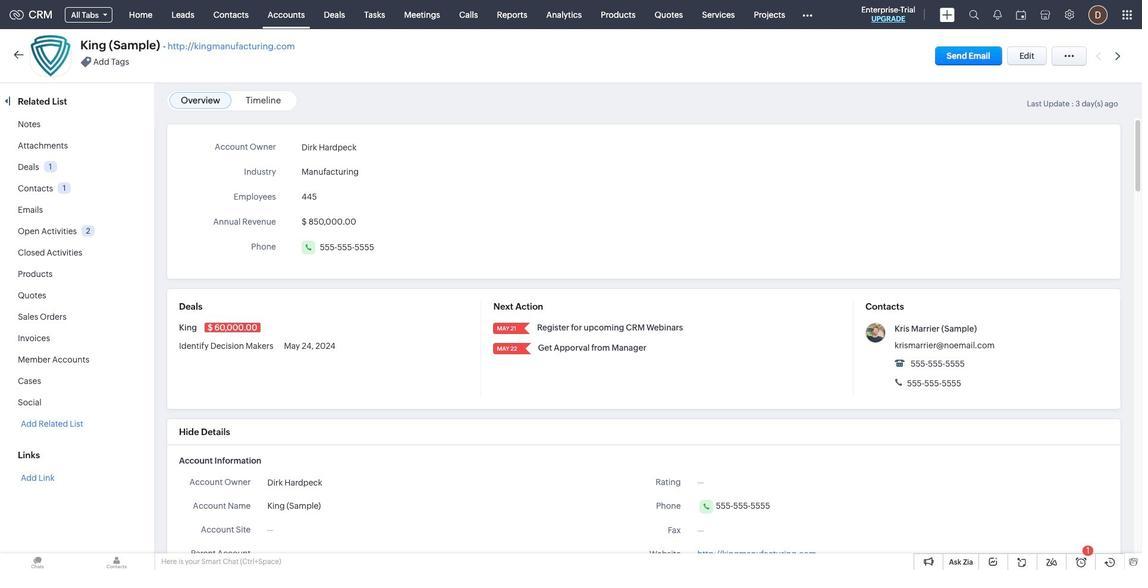 Task type: locate. For each thing, give the bounding box(es) containing it.
create menu element
[[933, 0, 962, 29]]

search element
[[962, 0, 986, 29]]

Other Modules field
[[795, 5, 820, 24]]

create menu image
[[940, 7, 955, 22]]

signals image
[[994, 10, 1002, 20]]

None field
[[57, 4, 119, 25]]

profile element
[[1082, 0, 1115, 29]]

contacts image
[[79, 554, 154, 571]]

chats image
[[0, 554, 75, 571]]



Task type: describe. For each thing, give the bounding box(es) containing it.
previous record image
[[1096, 52, 1101, 60]]

profile image
[[1089, 5, 1108, 24]]

calendar image
[[1016, 10, 1026, 19]]

next record image
[[1116, 52, 1123, 60]]

logo image
[[10, 10, 24, 19]]

search image
[[969, 10, 979, 20]]

signals element
[[986, 0, 1009, 29]]



Task type: vqa. For each thing, say whether or not it's contained in the screenshot.
Next Record ICON
yes



